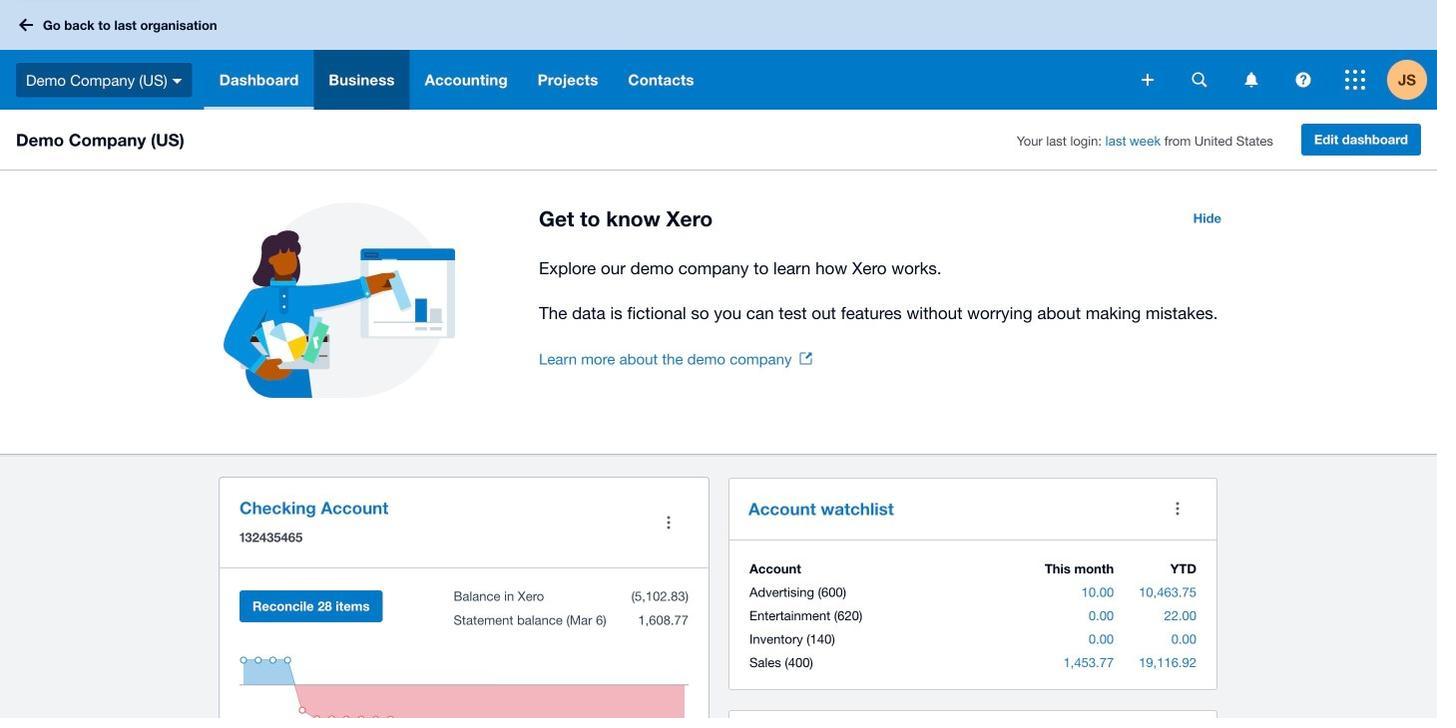 Task type: locate. For each thing, give the bounding box(es) containing it.
banner
[[0, 0, 1437, 110]]

svg image
[[19, 18, 33, 31], [1345, 70, 1365, 90], [1192, 72, 1207, 87], [1245, 72, 1258, 87], [1296, 72, 1311, 87], [172, 79, 182, 84]]

svg image
[[1142, 74, 1154, 86]]



Task type: vqa. For each thing, say whether or not it's contained in the screenshot.
bottom All
no



Task type: describe. For each thing, give the bounding box(es) containing it.
intro banner body element
[[539, 255, 1234, 327]]

manage menu toggle image
[[649, 503, 689, 543]]



